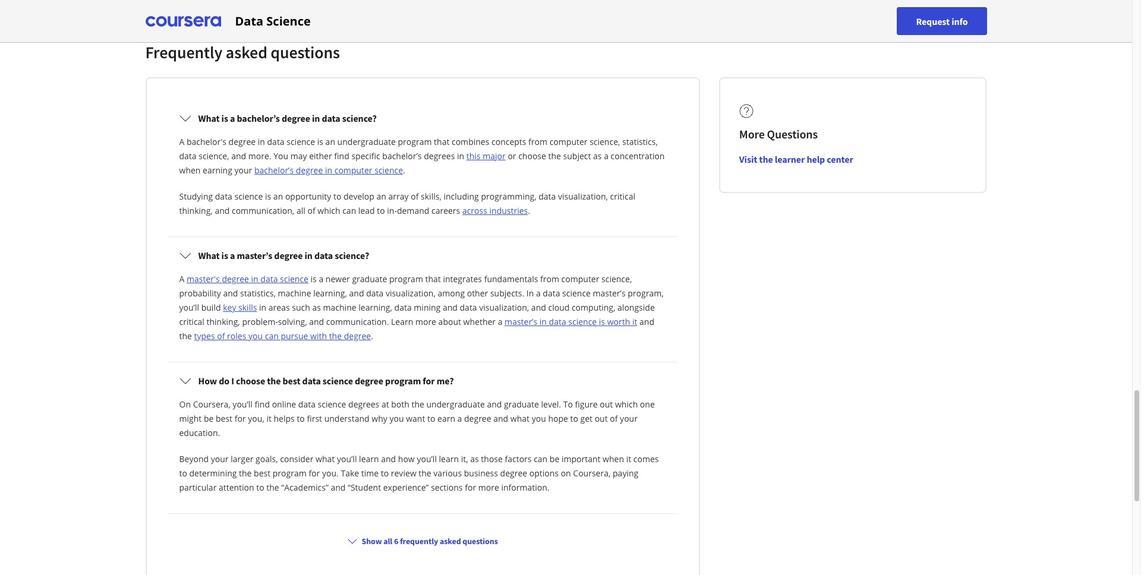 Task type: describe. For each thing, give the bounding box(es) containing it.
help
[[807, 153, 826, 165]]

for down business
[[465, 482, 476, 494]]

you'll up take on the left of page
[[337, 454, 357, 465]]

more
[[740, 127, 765, 142]]

consider
[[280, 454, 314, 465]]

about
[[439, 316, 461, 328]]

0 vertical spatial it
[[633, 316, 638, 328]]

bachelor's degree in computer science .
[[254, 165, 405, 176]]

show all 6 frequently asked questions button
[[343, 531, 503, 552]]

degrees inside on coursera, you'll find online data science degrees at both the undergraduate and graduate level. to figure out which one might be best for you, it helps to first understand why you want to earn a degree and what you hope to get out of your education.
[[349, 399, 380, 410]]

0 vertical spatial .
[[403, 165, 405, 176]]

degree down may on the left
[[296, 165, 323, 176]]

combines
[[452, 136, 490, 147]]

2 horizontal spatial an
[[377, 191, 386, 202]]

develop
[[344, 191, 375, 202]]

a inside 'in areas such as machine learning, data mining and data visualization, and cloud computing, alongside critical thinking, problem-solving, and communication. learn more about whether a'
[[498, 316, 503, 328]]

bachelor's
[[187, 136, 227, 147]]

the right visit
[[760, 153, 773, 165]]

science? for what is a master's degree in data science?
[[335, 250, 369, 262]]

might
[[179, 413, 202, 425]]

more inside beyond your larger goals, consider what you'll learn and how you'll learn it, as those factors can be important when it comes to determining the best program for you. take time to review the various business degree options on coursera, paying particular attention to the "academics" and "student experience" sections for more information.
[[479, 482, 499, 494]]

1 vertical spatial .
[[528, 205, 530, 216]]

bachelor's inside dropdown button
[[237, 112, 280, 124]]

a inside on coursera, you'll find online data science degrees at both the undergraduate and graduate level. to figure out which one might be best for you, it helps to first understand why you want to earn a degree and what you hope to get out of your education.
[[458, 413, 462, 425]]

review
[[391, 468, 417, 479]]

degree down communication.
[[344, 331, 371, 342]]

2 vertical spatial .
[[371, 331, 373, 342]]

data science
[[235, 13, 311, 29]]

degree inside the a bachelor's degree in data science is an undergraduate program that combines concepts from computer science, statistics, data science, and more. you may either find specific bachelor's degrees in
[[229, 136, 256, 147]]

critical inside 'in areas such as machine learning, data mining and data visualization, and cloud computing, alongside critical thinking, problem-solving, and communication. learn more about whether a'
[[179, 316, 205, 328]]

master's inside is a newer graduate program that integrates fundamentals from computer science, probability and statistics, machine learning, and data visualization, among other subjects. in a data science master's program, you'll build
[[593, 288, 626, 299]]

me?
[[437, 375, 454, 387]]

on
[[179, 399, 191, 410]]

helps
[[274, 413, 295, 425]]

options
[[530, 468, 559, 479]]

statistics, inside is a newer graduate program that integrates fundamentals from computer science, probability and statistics, machine learning, and data visualization, among other subjects. in a data science master's program, you'll build
[[240, 288, 276, 299]]

more questions
[[740, 127, 818, 142]]

and the
[[179, 316, 655, 342]]

degree up key skills link
[[222, 274, 249, 285]]

degrees inside the a bachelor's degree in data science is an undergraduate program that combines concepts from computer science, statistics, data science, and more. you may either find specific bachelor's degrees in
[[424, 150, 455, 162]]

one
[[640, 399, 655, 410]]

thinking, inside studying data science is an opportunity to develop an array of skills, including programming, data visualization, critical thinking, and communication, all of which can lead to in-demand careers
[[179, 205, 213, 216]]

lead
[[358, 205, 375, 216]]

machine inside 'in areas such as machine learning, data mining and data visualization, and cloud computing, alongside critical thinking, problem-solving, and communication. learn more about whether a'
[[323, 302, 357, 313]]

types of roles you can pursue with the degree link
[[194, 331, 371, 342]]

you'll right "how"
[[417, 454, 437, 465]]

info
[[952, 15, 968, 27]]

attention
[[219, 482, 254, 494]]

statistics, inside the a bachelor's degree in data science is an undergraduate program that combines concepts from computer science, statistics, data science, and more. you may either find specific bachelor's degrees in
[[623, 136, 658, 147]]

program inside is a newer graduate program that integrates fundamentals from computer science, probability and statistics, machine learning, and data visualization, among other subjects. in a data science master's program, you'll build
[[389, 274, 423, 285]]

the inside or choose the subject as a concentration when earning your
[[549, 150, 561, 162]]

0 vertical spatial science,
[[590, 136, 620, 147]]

larger
[[231, 454, 254, 465]]

science inside 'how do i choose the best data science degree program for me?' dropdown button
[[323, 375, 353, 387]]

1 vertical spatial computer
[[335, 165, 373, 176]]

it inside on coursera, you'll find online data science degrees at both the undergraduate and graduate level. to figure out which one might be best for you, it helps to first understand why you want to earn a degree and what you hope to get out of your education.
[[267, 413, 272, 425]]

"academics"
[[281, 482, 329, 494]]

that inside the a bachelor's degree in data science is an undergraduate program that combines concepts from computer science, statistics, data science, and more. you may either find specific bachelor's degrees in
[[434, 136, 450, 147]]

science inside the a bachelor's degree in data science is an undergraduate program that combines concepts from computer science, statistics, data science, and more. you may either find specific bachelor's degrees in
[[287, 136, 315, 147]]

studying
[[179, 191, 213, 202]]

collapsed list
[[166, 98, 680, 517]]

to right time
[[381, 468, 389, 479]]

to left earn
[[428, 413, 436, 425]]

cloud
[[549, 302, 570, 313]]

is down computing, at the bottom right
[[599, 316, 605, 328]]

to left in-
[[377, 205, 385, 216]]

other
[[467, 288, 488, 299]]

in areas such as machine learning, data mining and data visualization, and cloud computing, alongside critical thinking, problem-solving, and communication. learn more about whether a
[[179, 302, 655, 328]]

and inside studying data science is an opportunity to develop an array of skills, including programming, data visualization, critical thinking, and communication, all of which can lead to in-demand careers
[[215, 205, 230, 216]]

to right attention
[[256, 482, 264, 494]]

and inside and the
[[640, 316, 655, 328]]

what for what is a master's degree in data science?
[[198, 250, 220, 262]]

graduate inside on coursera, you'll find online data science degrees at both the undergraduate and graduate level. to figure out which one might be best for you, it helps to first understand why you want to earn a degree and what you hope to get out of your education.
[[504, 399, 539, 410]]

education.
[[179, 428, 220, 439]]

is up bachelor's
[[222, 112, 228, 124]]

frequently
[[145, 42, 223, 63]]

mining
[[414, 302, 441, 313]]

get
[[581, 413, 593, 425]]

major
[[483, 150, 506, 162]]

visit the learner help center link
[[740, 153, 854, 165]]

for inside 'how do i choose the best data science degree program for me?' dropdown button
[[423, 375, 435, 387]]

earn
[[438, 413, 456, 425]]

master's in data science is worth it
[[505, 316, 638, 328]]

you,
[[248, 413, 264, 425]]

information.
[[502, 482, 550, 494]]

a right in
[[536, 288, 541, 299]]

an inside the a bachelor's degree in data science is an undergraduate program that combines concepts from computer science, statistics, data science, and more. you may either find specific bachelor's degrees in
[[326, 136, 335, 147]]

a for a master's degree in data science
[[179, 274, 185, 285]]

is a newer graduate program that integrates fundamentals from computer science, probability and statistics, machine learning, and data visualization, among other subjects. in a data science master's program, you'll build
[[179, 274, 664, 313]]

from inside is a newer graduate program that integrates fundamentals from computer science, probability and statistics, machine learning, and data visualization, among other subjects. in a data science master's program, you'll build
[[541, 274, 560, 285]]

program inside beyond your larger goals, consider what you'll learn and how you'll learn it, as those factors can be important when it comes to determining the best program for you. take time to review the various business degree options on coursera, paying particular attention to the "academics" and "student experience" sections for more information.
[[273, 468, 307, 479]]

this major link
[[467, 150, 506, 162]]

a bachelor's degree in data science is an undergraduate program that combines concepts from computer science, statistics, data science, and more. you may either find specific bachelor's degrees in
[[179, 136, 658, 162]]

for left "you."
[[309, 468, 320, 479]]

request info button
[[898, 7, 987, 35]]

the down the goals,
[[267, 482, 279, 494]]

to left first
[[297, 413, 305, 425]]

earning
[[203, 165, 232, 176]]

is up a master's degree in data science
[[222, 250, 228, 262]]

among
[[438, 288, 465, 299]]

what is a bachelor's degree in data science? button
[[170, 102, 676, 135]]

newer
[[326, 274, 350, 285]]

which inside on coursera, you'll find online data science degrees at both the undergraduate and graduate level. to figure out which one might be best for you, it helps to first understand why you want to earn a degree and what you hope to get out of your education.
[[615, 399, 638, 410]]

beyond your larger goals, consider what you'll learn and how you'll learn it, as those factors can be important when it comes to determining the best program for you. take time to review the various business degree options on coursera, paying particular attention to the "academics" and "student experience" sections for more information.
[[179, 454, 659, 494]]

degree up master's degree in data science link
[[274, 250, 303, 262]]

as inside 'in areas such as machine learning, data mining and data visualization, and cloud computing, alongside critical thinking, problem-solving, and communication. learn more about whether a'
[[312, 302, 321, 313]]

understand
[[324, 413, 370, 425]]

programming,
[[481, 191, 537, 202]]

computer inside is a newer graduate program that integrates fundamentals from computer science, probability and statistics, machine learning, and data visualization, among other subjects. in a data science master's program, you'll build
[[562, 274, 600, 285]]

choose inside or choose the subject as a concentration when earning your
[[519, 150, 546, 162]]

can inside beyond your larger goals, consider what you'll learn and how you'll learn it, as those factors can be important when it comes to determining the best program for you. take time to review the various business degree options on coursera, paying particular attention to the "academics" and "student experience" sections for more information.
[[534, 454, 548, 465]]

0 horizontal spatial you
[[249, 331, 263, 342]]

of left roles
[[217, 331, 225, 342]]

how
[[198, 375, 217, 387]]

you
[[274, 150, 288, 162]]

coursera image
[[145, 12, 221, 31]]

whether
[[464, 316, 496, 328]]

you.
[[322, 468, 339, 479]]

how do i choose the best data science degree program for me? button
[[170, 365, 676, 398]]

factors
[[505, 454, 532, 465]]

be inside beyond your larger goals, consider what you'll learn and how you'll learn it, as those factors can be important when it comes to determining the best program for you. take time to review the various business degree options on coursera, paying particular attention to the "academics" and "student experience" sections for more information.
[[550, 454, 560, 465]]

1 vertical spatial can
[[265, 331, 279, 342]]

when inside or choose the subject as a concentration when earning your
[[179, 165, 201, 176]]

a inside or choose the subject as a concentration when earning your
[[604, 150, 609, 162]]

key skills link
[[223, 302, 257, 313]]

all inside show all 6 frequently asked questions dropdown button
[[384, 536, 393, 547]]

alongside
[[618, 302, 655, 313]]

solving,
[[278, 316, 307, 328]]

1 vertical spatial out
[[595, 413, 608, 425]]

data inside on coursera, you'll find online data science degrees at both the undergraduate and graduate level. to figure out which one might be best for you, it helps to first understand why you want to earn a degree and what you hope to get out of your education.
[[298, 399, 316, 410]]

both
[[391, 399, 410, 410]]

skills
[[238, 302, 257, 313]]

undergraduate inside the a bachelor's degree in data science is an undergraduate program that combines concepts from computer science, statistics, data science, and more. you may either find specific bachelor's degrees in
[[338, 136, 396, 147]]

such
[[292, 302, 310, 313]]

when inside beyond your larger goals, consider what you'll learn and how you'll learn it, as those factors can be important when it comes to determining the best program for you. take time to review the various business degree options on coursera, paying particular attention to the "academics" and "student experience" sections for more information.
[[603, 454, 624, 465]]

2 vertical spatial bachelor's
[[254, 165, 294, 176]]

frequently asked questions
[[145, 42, 340, 63]]

show all 6 frequently asked questions
[[362, 536, 498, 547]]

what inside on coursera, you'll find online data science degrees at both the undergraduate and graduate level. to figure out which one might be best for you, it helps to first understand why you want to earn a degree and what you hope to get out of your education.
[[511, 413, 530, 425]]

science inside studying data science is an opportunity to develop an array of skills, including programming, data visualization, critical thinking, and communication, all of which can lead to in-demand careers
[[235, 191, 263, 202]]

best inside dropdown button
[[283, 375, 301, 387]]

the right review
[[419, 468, 432, 479]]

a inside what is a master's degree in data science? dropdown button
[[230, 250, 235, 262]]

the inside dropdown button
[[267, 375, 281, 387]]

visit the learner help center
[[740, 153, 854, 165]]

this major
[[467, 150, 506, 162]]

visualization, inside studying data science is an opportunity to develop an array of skills, including programming, data visualization, critical thinking, and communication, all of which can lead to in-demand careers
[[558, 191, 608, 202]]

center
[[827, 153, 854, 165]]

critical inside studying data science is an opportunity to develop an array of skills, including programming, data visualization, critical thinking, and communication, all of which can lead to in-demand careers
[[610, 191, 636, 202]]

master's in data science is worth it link
[[505, 316, 638, 328]]

a master's degree in data science
[[179, 274, 309, 285]]

master's
[[187, 274, 220, 285]]

of inside on coursera, you'll find online data science degrees at both the undergraduate and graduate level. to figure out which one might be best for you, it helps to first understand why you want to earn a degree and what you hope to get out of your education.
[[610, 413, 618, 425]]

experience"
[[383, 482, 429, 494]]

subject
[[563, 150, 591, 162]]

0 vertical spatial out
[[600, 399, 613, 410]]

it,
[[461, 454, 468, 465]]

this
[[467, 150, 481, 162]]

a for a bachelor's degree in data science is an undergraduate program that combines concepts from computer science, statistics, data science, and more. you may either find specific bachelor's degrees in
[[179, 136, 185, 147]]

more.
[[248, 150, 271, 162]]

the right with
[[329, 331, 342, 342]]



Task type: vqa. For each thing, say whether or not it's contained in the screenshot.
the top when
yes



Task type: locate. For each thing, give the bounding box(es) containing it.
1 horizontal spatial degrees
[[424, 150, 455, 162]]

can inside studying data science is an opportunity to develop an array of skills, including programming, data visualization, critical thinking, and communication, all of which can lead to in-demand careers
[[343, 205, 356, 216]]

1 vertical spatial critical
[[179, 316, 205, 328]]

1 vertical spatial asked
[[440, 536, 461, 547]]

machine inside is a newer graduate program that integrates fundamentals from computer science, probability and statistics, machine learning, and data visualization, among other subjects. in a data science master's program, you'll build
[[278, 288, 311, 299]]

2 vertical spatial computer
[[562, 274, 600, 285]]

0 horizontal spatial which
[[318, 205, 340, 216]]

roles
[[227, 331, 246, 342]]

is up either
[[317, 136, 323, 147]]

what
[[511, 413, 530, 425], [316, 454, 335, 465]]

that inside is a newer graduate program that integrates fundamentals from computer science, probability and statistics, machine learning, and data visualization, among other subjects. in a data science master's program, you'll build
[[426, 274, 441, 285]]

choose right i
[[236, 375, 265, 387]]

thinking, down studying
[[179, 205, 213, 216]]

best up 'online'
[[283, 375, 301, 387]]

1 vertical spatial learning,
[[359, 302, 392, 313]]

degree up more.
[[229, 136, 256, 147]]

degree up at
[[355, 375, 384, 387]]

from inside the a bachelor's degree in data science is an undergraduate program that combines concepts from computer science, statistics, data science, and more. you may either find specific bachelor's degrees in
[[529, 136, 548, 147]]

worth
[[608, 316, 630, 328]]

in inside 'in areas such as machine learning, data mining and data visualization, and cloud computing, alongside critical thinking, problem-solving, and communication. learn more about whether a'
[[259, 302, 267, 313]]

1 horizontal spatial you
[[390, 413, 404, 425]]

you'll inside is a newer graduate program that integrates fundamentals from computer science, probability and statistics, machine learning, and data visualization, among other subjects. in a data science master's program, you'll build
[[179, 302, 199, 313]]

a inside what is a bachelor's degree in data science? dropdown button
[[230, 112, 235, 124]]

be inside on coursera, you'll find online data science degrees at both the undergraduate and graduate level. to figure out which one might be best for you, it helps to first understand why you want to earn a degree and what you hope to get out of your education.
[[204, 413, 214, 425]]

1 horizontal spatial as
[[471, 454, 479, 465]]

on
[[561, 468, 571, 479]]

a up a master's degree in data science
[[230, 250, 235, 262]]

2 a from the top
[[179, 274, 185, 285]]

online
[[272, 399, 296, 410]]

0 vertical spatial science?
[[342, 112, 377, 124]]

coursera, inside beyond your larger goals, consider what you'll learn and how you'll learn it, as those factors can be important when it comes to determining the best program for you. take time to review the various business degree options on coursera, paying particular attention to the "academics" and "student experience" sections for more information.
[[573, 468, 611, 479]]

critical up types at the left bottom of the page
[[179, 316, 205, 328]]

or
[[508, 150, 517, 162]]

1 vertical spatial which
[[615, 399, 638, 410]]

or choose the subject as a concentration when earning your
[[179, 150, 665, 176]]

1 vertical spatial when
[[603, 454, 624, 465]]

1 horizontal spatial statistics,
[[623, 136, 658, 147]]

computer up computing, at the bottom right
[[562, 274, 600, 285]]

master's inside what is a master's degree in data science? dropdown button
[[237, 250, 273, 262]]

in-
[[387, 205, 397, 216]]

questions
[[767, 127, 818, 142]]

the inside and the
[[179, 331, 192, 342]]

2 vertical spatial science,
[[602, 274, 632, 285]]

you
[[249, 331, 263, 342], [390, 413, 404, 425], [532, 413, 546, 425]]

it inside beyond your larger goals, consider what you'll learn and how you'll learn it, as those factors can be important when it comes to determining the best program for you. take time to review the various business degree options on coursera, paying particular attention to the "academics" and "student experience" sections for more information.
[[627, 454, 632, 465]]

the left subject
[[549, 150, 561, 162]]

0 horizontal spatial find
[[255, 399, 270, 410]]

2 vertical spatial visualization,
[[479, 302, 529, 313]]

program inside 'how do i choose the best data science degree program for me?' dropdown button
[[385, 375, 421, 387]]

a right earn
[[458, 413, 462, 425]]

0 vertical spatial degrees
[[424, 150, 455, 162]]

1 learn from the left
[[359, 454, 379, 465]]

0 horizontal spatial what
[[316, 454, 335, 465]]

0 horizontal spatial machine
[[278, 288, 311, 299]]

of up demand
[[411, 191, 419, 202]]

program up both
[[385, 375, 421, 387]]

you'll
[[179, 302, 199, 313], [233, 399, 253, 410], [337, 454, 357, 465], [417, 454, 437, 465]]

i
[[231, 375, 234, 387]]

1 vertical spatial more
[[479, 482, 499, 494]]

0 horizontal spatial when
[[179, 165, 201, 176]]

thinking, down key
[[207, 316, 240, 328]]

an left array
[[377, 191, 386, 202]]

studying data science is an opportunity to develop an array of skills, including programming, data visualization, critical thinking, and communication, all of which can lead to in-demand careers
[[179, 191, 636, 216]]

1 vertical spatial coursera,
[[573, 468, 611, 479]]

degree inside on coursera, you'll find online data science degrees at both the undergraduate and graduate level. to figure out which one might be best for you, it helps to first understand why you want to earn a degree and what you hope to get out of your education.
[[464, 413, 492, 425]]

0 vertical spatial undergraduate
[[338, 136, 396, 147]]

questions inside dropdown button
[[463, 536, 498, 547]]

specific
[[352, 150, 380, 162]]

0 horizontal spatial as
[[312, 302, 321, 313]]

0 horizontal spatial more
[[416, 316, 436, 328]]

bachelor's
[[237, 112, 280, 124], [383, 150, 422, 162], [254, 165, 294, 176]]

0 horizontal spatial learn
[[359, 454, 379, 465]]

best inside beyond your larger goals, consider what you'll learn and how you'll learn it, as those factors can be important when it comes to determining the best program for you. take time to review the various business degree options on coursera, paying particular attention to the "academics" and "student experience" sections for more information.
[[254, 468, 271, 479]]

your right get
[[620, 413, 638, 425]]

degree down factors
[[500, 468, 528, 479]]

your down more.
[[235, 165, 252, 176]]

0 vertical spatial bachelor's
[[237, 112, 280, 124]]

0 horizontal spatial asked
[[226, 42, 268, 63]]

concentration
[[611, 150, 665, 162]]

degree inside beyond your larger goals, consider what you'll learn and how you'll learn it, as those factors can be important when it comes to determining the best program for you. take time to review the various business degree options on coursera, paying particular attention to the "academics" and "student experience" sections for more information.
[[500, 468, 528, 479]]

1 vertical spatial what
[[316, 454, 335, 465]]

of
[[411, 191, 419, 202], [308, 205, 316, 216], [217, 331, 225, 342], [610, 413, 618, 425]]

a right subject
[[604, 150, 609, 162]]

degree
[[282, 112, 310, 124], [229, 136, 256, 147], [296, 165, 323, 176], [274, 250, 303, 262], [222, 274, 249, 285], [344, 331, 371, 342], [355, 375, 384, 387], [464, 413, 492, 425], [500, 468, 528, 479]]

choose inside dropdown button
[[236, 375, 265, 387]]

be up options
[[550, 454, 560, 465]]

graduate right newer
[[352, 274, 387, 285]]

machine up communication.
[[323, 302, 357, 313]]

the down larger
[[239, 468, 252, 479]]

0 vertical spatial find
[[334, 150, 350, 162]]

0 vertical spatial choose
[[519, 150, 546, 162]]

as inside beyond your larger goals, consider what you'll learn and how you'll learn it, as those factors can be important when it comes to determining the best program for you. take time to review the various business degree options on coursera, paying particular attention to the "academics" and "student experience" sections for more information.
[[471, 454, 479, 465]]

1 vertical spatial your
[[620, 413, 638, 425]]

and inside the a bachelor's degree in data science is an undergraduate program that combines concepts from computer science, statistics, data science, and more. you may either find specific bachelor's degrees in
[[231, 150, 246, 162]]

that up the among
[[426, 274, 441, 285]]

learn up time
[[359, 454, 379, 465]]

2 horizontal spatial your
[[620, 413, 638, 425]]

1 vertical spatial it
[[267, 413, 272, 425]]

which left one
[[615, 399, 638, 410]]

0 horizontal spatial learning,
[[314, 288, 347, 299]]

find inside the a bachelor's degree in data science is an undergraduate program that combines concepts from computer science, statistics, data science, and more. you may either find specific bachelor's degrees in
[[334, 150, 350, 162]]

2 learn from the left
[[439, 454, 459, 465]]

2 vertical spatial can
[[534, 454, 548, 465]]

best up "education."
[[216, 413, 233, 425]]

across industries .
[[463, 205, 530, 216]]

1 vertical spatial machine
[[323, 302, 357, 313]]

visualization, inside is a newer graduate program that integrates fundamentals from computer science, probability and statistics, machine learning, and data visualization, among other subjects. in a data science master's program, you'll build
[[386, 288, 436, 299]]

graduate inside is a newer graduate program that integrates fundamentals from computer science, probability and statistics, machine learning, and data visualization, among other subjects. in a data science master's program, you'll build
[[352, 274, 387, 285]]

questions
[[271, 42, 340, 63], [463, 536, 498, 547]]

graduate left level.
[[504, 399, 539, 410]]

from
[[529, 136, 548, 147], [541, 274, 560, 285]]

. down communication.
[[371, 331, 373, 342]]

can up options
[[534, 454, 548, 465]]

1 horizontal spatial when
[[603, 454, 624, 465]]

1 horizontal spatial critical
[[610, 191, 636, 202]]

program up or choose the subject as a concentration when earning your
[[398, 136, 432, 147]]

learn up various
[[439, 454, 459, 465]]

0 horizontal spatial questions
[[271, 42, 340, 63]]

1 horizontal spatial machine
[[323, 302, 357, 313]]

degrees up 'why'
[[349, 399, 380, 410]]

1 vertical spatial master's
[[593, 288, 626, 299]]

master's up master's degree in data science link
[[237, 250, 273, 262]]

important
[[562, 454, 601, 465]]

for left 'you,'
[[235, 413, 246, 425]]

you'll up 'you,'
[[233, 399, 253, 410]]

is inside the a bachelor's degree in data science is an undergraduate program that combines concepts from computer science, statistics, data science, and more. you may either find specific bachelor's degrees in
[[317, 136, 323, 147]]

program inside the a bachelor's degree in data science is an undergraduate program that combines concepts from computer science, statistics, data science, and more. you may either find specific bachelor's degrees in
[[398, 136, 432, 147]]

1 horizontal spatial learning,
[[359, 302, 392, 313]]

undergraduate up specific
[[338, 136, 396, 147]]

frequently
[[400, 536, 438, 547]]

what up master's on the top of page
[[198, 250, 220, 262]]

industries
[[490, 205, 528, 216]]

show
[[362, 536, 382, 547]]

want
[[406, 413, 425, 425]]

1 horizontal spatial can
[[343, 205, 356, 216]]

degree up may on the left
[[282, 112, 310, 124]]

your inside or choose the subject as a concentration when earning your
[[235, 165, 252, 176]]

undergraduate up earn
[[427, 399, 485, 410]]

an up communication,
[[273, 191, 283, 202]]

bachelor's inside the a bachelor's degree in data science is an undergraduate program that combines concepts from computer science, statistics, data science, and more. you may either find specific bachelor's degrees in
[[383, 150, 422, 162]]

1 horizontal spatial find
[[334, 150, 350, 162]]

on coursera, you'll find online data science degrees at both the undergraduate and graduate level. to figure out which one might be best for you, it helps to first understand why you want to earn a degree and what you hope to get out of your education.
[[179, 399, 655, 439]]

2 what from the top
[[198, 250, 220, 262]]

science?
[[342, 112, 377, 124], [335, 250, 369, 262]]

1 vertical spatial statistics,
[[240, 288, 276, 299]]

as right it,
[[471, 454, 479, 465]]

you down level.
[[532, 413, 546, 425]]

your up the determining
[[211, 454, 229, 465]]

learning, up communication.
[[359, 302, 392, 313]]

0 vertical spatial critical
[[610, 191, 636, 202]]

do
[[219, 375, 230, 387]]

1 vertical spatial what
[[198, 250, 220, 262]]

for left the me?
[[423, 375, 435, 387]]

undergraduate inside on coursera, you'll find online data science degrees at both the undergraduate and graduate level. to figure out which one might be best for you, it helps to first understand why you want to earn a degree and what you hope to get out of your education.
[[427, 399, 485, 410]]

science, inside is a newer graduate program that integrates fundamentals from computer science, probability and statistics, machine learning, and data visualization, among other subjects. in a data science master's program, you'll build
[[602, 274, 632, 285]]

science? for what is a bachelor's degree in data science?
[[342, 112, 377, 124]]

0 vertical spatial thinking,
[[179, 205, 213, 216]]

out right get
[[595, 413, 608, 425]]

coursera, down important
[[573, 468, 611, 479]]

statistics,
[[623, 136, 658, 147], [240, 288, 276, 299]]

to down beyond
[[179, 468, 187, 479]]

for inside on coursera, you'll find online data science degrees at both the undergraduate and graduate level. to figure out which one might be best for you, it helps to first understand why you want to earn a degree and what you hope to get out of your education.
[[235, 413, 246, 425]]

concepts
[[492, 136, 527, 147]]

1 vertical spatial undergraduate
[[427, 399, 485, 410]]

of right get
[[610, 413, 618, 425]]

the up want
[[412, 399, 425, 410]]

0 horizontal spatial graduate
[[352, 274, 387, 285]]

an up either
[[326, 136, 335, 147]]

is inside is a newer graduate program that integrates fundamentals from computer science, probability and statistics, machine learning, and data visualization, among other subjects. in a data science master's program, you'll build
[[311, 274, 317, 285]]

a left master's on the top of page
[[179, 274, 185, 285]]

the inside on coursera, you'll find online data science degrees at both the undergraduate and graduate level. to figure out which one might be best for you, it helps to first understand why you want to earn a degree and what you hope to get out of your education.
[[412, 399, 425, 410]]

science, up program,
[[602, 274, 632, 285]]

what is a bachelor's degree in data science?
[[198, 112, 377, 124]]

program down consider
[[273, 468, 307, 479]]

visualization, inside 'in areas such as machine learning, data mining and data visualization, and cloud computing, alongside critical thinking, problem-solving, and communication. learn more about whether a'
[[479, 302, 529, 313]]

from up cloud
[[541, 274, 560, 285]]

out right figure
[[600, 399, 613, 410]]

1 horizontal spatial undergraduate
[[427, 399, 485, 410]]

statistics, up skills
[[240, 288, 276, 299]]

2 horizontal spatial visualization,
[[558, 191, 608, 202]]

0 horizontal spatial undergraduate
[[338, 136, 396, 147]]

1 vertical spatial find
[[255, 399, 270, 410]]

to
[[564, 399, 573, 410]]

asked down data at the top left
[[226, 42, 268, 63]]

2 horizontal spatial you
[[532, 413, 546, 425]]

choose right or
[[519, 150, 546, 162]]

comes
[[634, 454, 659, 465]]

2 vertical spatial master's
[[505, 316, 538, 328]]

demand
[[397, 205, 430, 216]]

computing,
[[572, 302, 616, 313]]

1 vertical spatial science,
[[199, 150, 229, 162]]

all inside studying data science is an opportunity to develop an array of skills, including programming, data visualization, critical thinking, and communication, all of which can lead to in-demand careers
[[297, 205, 306, 216]]

paying
[[613, 468, 639, 479]]

of down opportunity
[[308, 205, 316, 216]]

degree right earn
[[464, 413, 492, 425]]

computer inside the a bachelor's degree in data science is an undergraduate program that combines concepts from computer science, statistics, data science, and more. you may either find specific bachelor's degrees in
[[550, 136, 588, 147]]

1 horizontal spatial questions
[[463, 536, 498, 547]]

request
[[917, 15, 950, 27]]

a inside the a bachelor's degree in data science is an undergraduate program that combines concepts from computer science, statistics, data science, and more. you may either find specific bachelor's degrees in
[[179, 136, 185, 147]]

learn
[[391, 316, 413, 328]]

2 vertical spatial as
[[471, 454, 479, 465]]

0 horizontal spatial an
[[273, 191, 283, 202]]

is inside studying data science is an opportunity to develop an array of skills, including programming, data visualization, critical thinking, and communication, all of which can lead to in-demand careers
[[265, 191, 271, 202]]

science inside on coursera, you'll find online data science degrees at both the undergraduate and graduate level. to figure out which one might be best for you, it helps to first understand why you want to earn a degree and what you hope to get out of your education.
[[318, 399, 346, 410]]

0 vertical spatial master's
[[237, 250, 273, 262]]

integrates
[[443, 274, 482, 285]]

is up communication,
[[265, 191, 271, 202]]

science
[[287, 136, 315, 147], [375, 165, 403, 176], [235, 191, 263, 202], [280, 274, 309, 285], [563, 288, 591, 299], [569, 316, 597, 328], [323, 375, 353, 387], [318, 399, 346, 410]]

what is a master's degree in data science?
[[198, 250, 369, 262]]

can
[[343, 205, 356, 216], [265, 331, 279, 342], [534, 454, 548, 465]]

0 vertical spatial best
[[283, 375, 301, 387]]

fundamentals
[[484, 274, 538, 285]]

problem-
[[242, 316, 278, 328]]

asked inside show all 6 frequently asked questions dropdown button
[[440, 536, 461, 547]]

more inside 'in areas such as machine learning, data mining and data visualization, and cloud computing, alongside critical thinking, problem-solving, and communication. learn more about whether a'
[[416, 316, 436, 328]]

key
[[223, 302, 236, 313]]

from right concepts
[[529, 136, 548, 147]]

1 vertical spatial bachelor's
[[383, 150, 422, 162]]

various
[[434, 468, 462, 479]]

array
[[389, 191, 409, 202]]

visualization,
[[558, 191, 608, 202], [386, 288, 436, 299], [479, 302, 529, 313]]

request info
[[917, 15, 968, 27]]

0 horizontal spatial statistics,
[[240, 288, 276, 299]]

all left the 6
[[384, 536, 393, 547]]

across industries link
[[463, 205, 528, 216]]

.
[[403, 165, 405, 176], [528, 205, 530, 216], [371, 331, 373, 342]]

0 vertical spatial statistics,
[[623, 136, 658, 147]]

degrees left this
[[424, 150, 455, 162]]

0 vertical spatial which
[[318, 205, 340, 216]]

sections
[[431, 482, 463, 494]]

1 vertical spatial that
[[426, 274, 441, 285]]

. down the a bachelor's degree in data science is an undergraduate program that combines concepts from computer science, statistics, data science, and more. you may either find specific bachelor's degrees in
[[403, 165, 405, 176]]

0 horizontal spatial master's
[[237, 250, 273, 262]]

you'll inside on coursera, you'll find online data science degrees at both the undergraduate and graduate level. to figure out which one might be best for you, it helps to first understand why you want to earn a degree and what you hope to get out of your education.
[[233, 399, 253, 410]]

to left get
[[571, 413, 579, 425]]

a left newer
[[319, 274, 324, 285]]

program,
[[628, 288, 664, 299]]

level.
[[541, 399, 561, 410]]

be up "education."
[[204, 413, 214, 425]]

1 horizontal spatial visualization,
[[479, 302, 529, 313]]

more down business
[[479, 482, 499, 494]]

your inside beyond your larger goals, consider what you'll learn and how you'll learn it, as those factors can be important when it comes to determining the best program for you. take time to review the various business degree options on coursera, paying particular attention to the "academics" and "student experience" sections for more information.
[[211, 454, 229, 465]]

0 vertical spatial more
[[416, 316, 436, 328]]

communication,
[[232, 205, 295, 216]]

as inside or choose the subject as a concentration when earning your
[[594, 150, 602, 162]]

which down opportunity
[[318, 205, 340, 216]]

an
[[326, 136, 335, 147], [273, 191, 283, 202], [377, 191, 386, 202]]

all down opportunity
[[297, 205, 306, 216]]

0 horizontal spatial .
[[371, 331, 373, 342]]

1 vertical spatial from
[[541, 274, 560, 285]]

1 a from the top
[[179, 136, 185, 147]]

opportunity
[[285, 191, 331, 202]]

you'll down probability at left
[[179, 302, 199, 313]]

thinking, inside 'in areas such as machine learning, data mining and data visualization, and cloud computing, alongside critical thinking, problem-solving, and communication. learn more about whether a'
[[207, 316, 240, 328]]

2 horizontal spatial it
[[633, 316, 638, 328]]

across
[[463, 205, 488, 216]]

find up 'you,'
[[255, 399, 270, 410]]

either
[[309, 150, 332, 162]]

bachelor's down the you
[[254, 165, 294, 176]]

0 vertical spatial asked
[[226, 42, 268, 63]]

a right whether
[[498, 316, 503, 328]]

master's
[[237, 250, 273, 262], [593, 288, 626, 299], [505, 316, 538, 328]]

may
[[291, 150, 307, 162]]

pursue
[[281, 331, 308, 342]]

science inside is a newer graduate program that integrates fundamentals from computer science, probability and statistics, machine learning, and data visualization, among other subjects. in a data science master's program, you'll build
[[563, 288, 591, 299]]

choose
[[519, 150, 546, 162], [236, 375, 265, 387]]

areas
[[269, 302, 290, 313]]

1 horizontal spatial it
[[627, 454, 632, 465]]

your inside on coursera, you'll find online data science degrees at both the undergraduate and graduate level. to figure out which one might be best for you, it helps to first understand why you want to earn a degree and what you hope to get out of your education.
[[620, 413, 638, 425]]

is
[[222, 112, 228, 124], [317, 136, 323, 147], [265, 191, 271, 202], [222, 250, 228, 262], [311, 274, 317, 285], [599, 316, 605, 328]]

0 vertical spatial questions
[[271, 42, 340, 63]]

1 vertical spatial science?
[[335, 250, 369, 262]]

0 horizontal spatial best
[[216, 413, 233, 425]]

you down both
[[390, 413, 404, 425]]

the up 'online'
[[267, 375, 281, 387]]

0 horizontal spatial visualization,
[[386, 288, 436, 299]]

types of roles you can pursue with the degree .
[[194, 331, 373, 342]]

those
[[481, 454, 503, 465]]

find up bachelor's degree in computer science . at the left top of the page
[[334, 150, 350, 162]]

which
[[318, 205, 340, 216], [615, 399, 638, 410]]

1 horizontal spatial master's
[[505, 316, 538, 328]]

to left the develop
[[334, 191, 342, 202]]

critical down 'concentration' at the right of page
[[610, 191, 636, 202]]

coursera, down how
[[193, 399, 231, 410]]

computer up subject
[[550, 136, 588, 147]]

0 vertical spatial what
[[198, 112, 220, 124]]

0 horizontal spatial all
[[297, 205, 306, 216]]

2 horizontal spatial as
[[594, 150, 602, 162]]

frequently asked questions element
[[136, 42, 997, 576]]

critical
[[610, 191, 636, 202], [179, 316, 205, 328]]

find inside on coursera, you'll find online data science degrees at both the undergraduate and graduate level. to figure out which one might be best for you, it helps to first understand why you want to earn a degree and what you hope to get out of your education.
[[255, 399, 270, 410]]

at
[[382, 399, 389, 410]]

which inside studying data science is an opportunity to develop an array of skills, including programming, data visualization, critical thinking, and communication, all of which can lead to in-demand careers
[[318, 205, 340, 216]]

what inside beyond your larger goals, consider what you'll learn and how you'll learn it, as those factors can be important when it comes to determining the best program for you. take time to review the various business degree options on coursera, paying particular attention to the "academics" and "student experience" sections for more information.
[[316, 454, 335, 465]]

1 horizontal spatial more
[[479, 482, 499, 494]]

what up "you."
[[316, 454, 335, 465]]

when up paying
[[603, 454, 624, 465]]

beyond
[[179, 454, 209, 465]]

visualization, up mining
[[386, 288, 436, 299]]

learner
[[775, 153, 805, 165]]

master's down in
[[505, 316, 538, 328]]

coursera, inside on coursera, you'll find online data science degrees at both the undergraduate and graduate level. to figure out which one might be best for you, it helps to first understand why you want to earn a degree and what you hope to get out of your education.
[[193, 399, 231, 410]]

0 horizontal spatial choose
[[236, 375, 265, 387]]

communication.
[[326, 316, 389, 328]]

2 horizontal spatial can
[[534, 454, 548, 465]]

0 vertical spatial your
[[235, 165, 252, 176]]

what for what is a bachelor's degree in data science?
[[198, 112, 220, 124]]

learning, inside 'in areas such as machine learning, data mining and data visualization, and cloud computing, alongside critical thinking, problem-solving, and communication. learn more about whether a'
[[359, 302, 392, 313]]

1 vertical spatial choose
[[236, 375, 265, 387]]

for
[[423, 375, 435, 387], [235, 413, 246, 425], [309, 468, 320, 479], [465, 482, 476, 494]]

can down problem- in the bottom of the page
[[265, 331, 279, 342]]

what left the hope
[[511, 413, 530, 425]]

best inside on coursera, you'll find online data science degrees at both the undergraduate and graduate level. to figure out which one might be best for you, it helps to first understand why you want to earn a degree and what you hope to get out of your education.
[[216, 413, 233, 425]]

1 horizontal spatial choose
[[519, 150, 546, 162]]

take
[[341, 468, 359, 479]]

out
[[600, 399, 613, 410], [595, 413, 608, 425]]

6
[[394, 536, 399, 547]]

science? up specific
[[342, 112, 377, 124]]

0 vertical spatial as
[[594, 150, 602, 162]]

1 horizontal spatial what
[[511, 413, 530, 425]]

learning, inside is a newer graduate program that integrates fundamentals from computer science, probability and statistics, machine learning, and data visualization, among other subjects. in a data science master's program, you'll build
[[314, 288, 347, 299]]

1 what from the top
[[198, 112, 220, 124]]

0 horizontal spatial degrees
[[349, 399, 380, 410]]

how do i choose the best data science degree program for me?
[[198, 375, 454, 387]]



